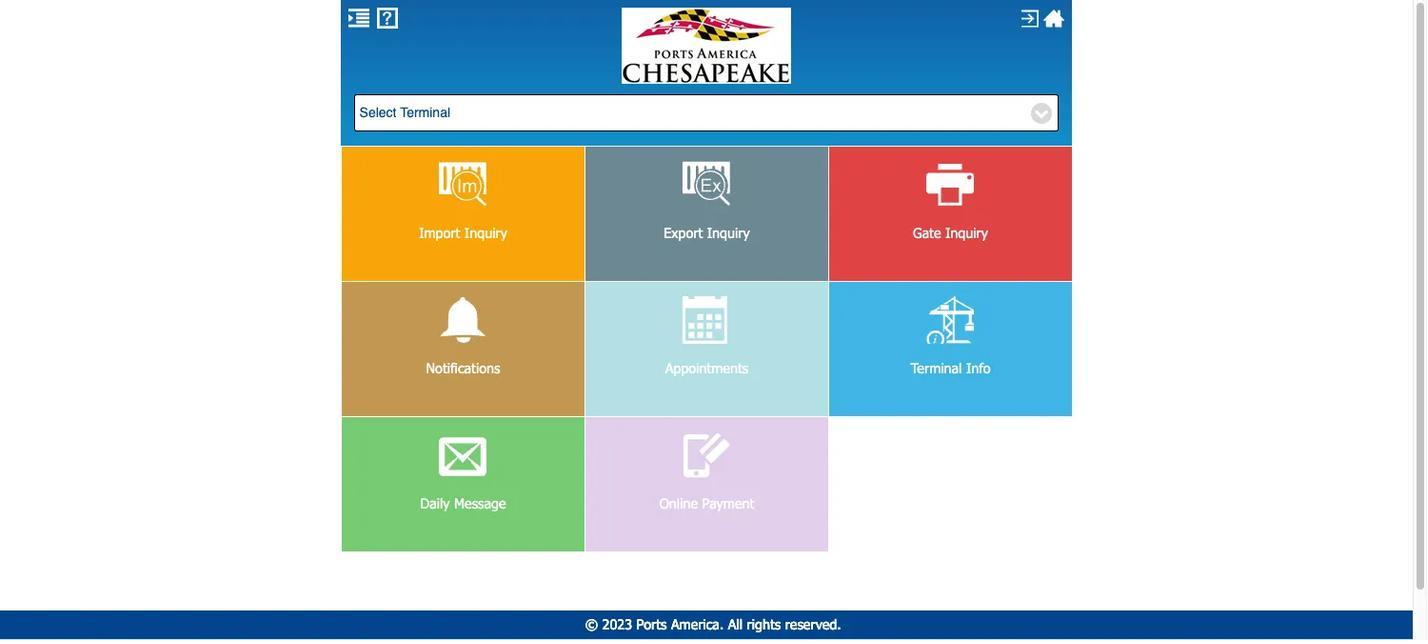 Task type: locate. For each thing, give the bounding box(es) containing it.
1 horizontal spatial inquiry
[[707, 224, 750, 241]]

ports
[[637, 617, 667, 633]]

terminal info
[[911, 360, 991, 376]]

1 vertical spatial terminal
[[911, 360, 962, 376]]

terminal right select
[[400, 105, 451, 120]]

1 inquiry from the left
[[465, 224, 508, 241]]

terminal left info
[[911, 360, 962, 376]]

inquiry right gate
[[946, 224, 989, 241]]

terminal info link
[[830, 282, 1073, 416]]

daily message
[[420, 495, 506, 511]]

message
[[454, 495, 506, 511]]

info
[[967, 360, 991, 376]]

2023
[[603, 617, 633, 633]]

notifications
[[426, 360, 501, 376]]

inquiry right import
[[465, 224, 508, 241]]

notifications link
[[342, 282, 585, 416]]

© 2023 ports america. all rights reserved.
[[586, 617, 842, 633]]

1 horizontal spatial terminal
[[911, 360, 962, 376]]

inquiry right export
[[707, 224, 750, 241]]

2 inquiry from the left
[[707, 224, 750, 241]]

3 inquiry from the left
[[946, 224, 989, 241]]

2 horizontal spatial inquiry
[[946, 224, 989, 241]]

0 horizontal spatial terminal
[[400, 105, 451, 120]]

daily
[[420, 495, 450, 511]]

gate inquiry link
[[830, 146, 1073, 281]]

inquiry for export inquiry
[[707, 224, 750, 241]]

port america logo image
[[622, 8, 792, 84]]

inquiry
[[465, 224, 508, 241], [707, 224, 750, 241], [946, 224, 989, 241]]

© 2023 ports america. all rights reserved. footer
[[0, 611, 1427, 640]]

import inquiry link
[[342, 146, 585, 281]]

select terminal banner
[[341, 0, 1073, 146]]

select terminal
[[360, 105, 451, 120]]

©
[[586, 617, 598, 633]]

all
[[728, 617, 743, 633]]

inquiry for import inquiry
[[465, 224, 508, 241]]

0 horizontal spatial inquiry
[[465, 224, 508, 241]]

terminal inside select terminal banner
[[400, 105, 451, 120]]

terminal
[[400, 105, 451, 120], [911, 360, 962, 376]]

gate
[[913, 224, 942, 241]]

0 vertical spatial terminal
[[400, 105, 451, 120]]

gate inquiry
[[913, 224, 989, 241]]

import
[[419, 224, 460, 241]]

select
[[360, 105, 397, 120]]



Task type: describe. For each thing, give the bounding box(es) containing it.
daily message link
[[342, 417, 585, 551]]

import inquiry
[[419, 224, 508, 241]]

export inquiry link
[[586, 146, 829, 281]]

inquiry for gate inquiry
[[946, 224, 989, 241]]

export inquiry
[[664, 224, 750, 241]]

reserved.
[[786, 617, 842, 633]]

rights
[[747, 617, 781, 633]]

america.
[[671, 617, 724, 633]]

terminal inside terminal info link
[[911, 360, 962, 376]]

export
[[664, 224, 703, 241]]



Task type: vqa. For each thing, say whether or not it's contained in the screenshot.
Import Inquiry link
yes



